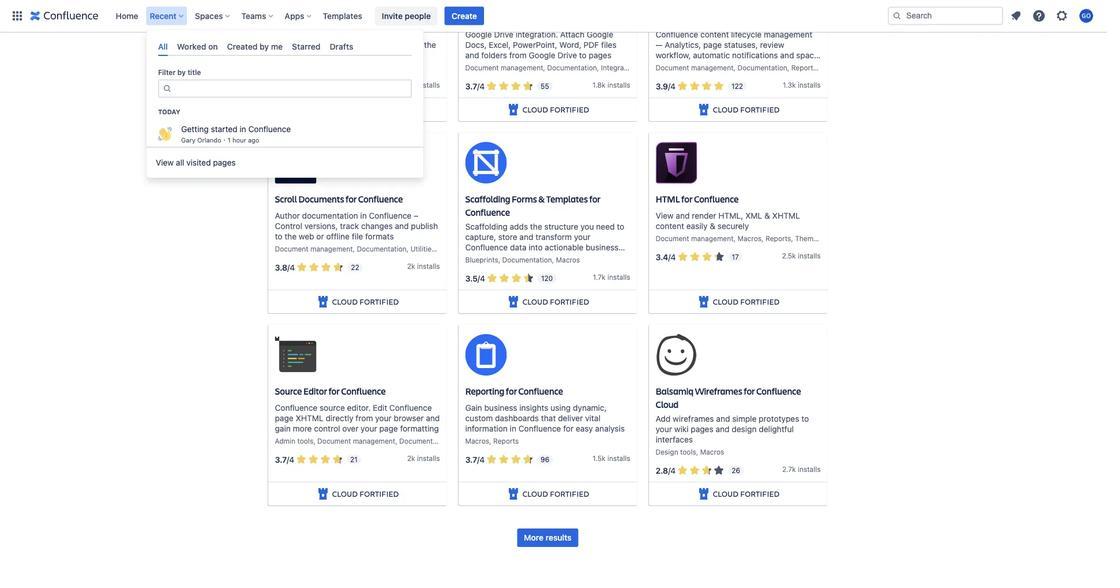 Task type: locate. For each thing, give the bounding box(es) containing it.
management inside confluence content lifecycle management — analytics, page statuses, review workflow, automatic notifications and space archiving
[[764, 30, 813, 39]]

cloud for html for confluence
[[713, 296, 739, 307]]

&
[[539, 193, 545, 205], [765, 211, 770, 220], [710, 221, 716, 231], [823, 235, 828, 243]]

1 2k from the top
[[407, 81, 415, 89]]

1 vertical spatial drive
[[494, 30, 514, 39]]

tab list
[[153, 37, 417, 56]]

0 vertical spatial templates
[[323, 11, 362, 20]]

document inside the google drive integration. attach google docs, excel, powerpoint, word, pdf files and folders from google drive to pages document management , documentation , integrations
[[465, 64, 499, 72]]

1 vertical spatial from
[[356, 413, 373, 423]]

macros down securely
[[738, 235, 762, 243]]

to down control
[[275, 232, 282, 241]]

cloud fortified down 26
[[713, 488, 780, 499]]

management down "offline"
[[310, 245, 353, 253]]

/ for scroll documents for confluence
[[287, 262, 290, 272]]

0 vertical spatial in
[[240, 124, 246, 134]]

1 vertical spatial reports
[[766, 235, 791, 243]]

insights down capture,
[[465, 253, 494, 263]]

2 scaffolding from the top
[[465, 222, 508, 232]]

3.7 down information
[[465, 455, 477, 464]]

cloud fortified down 96
[[523, 488, 589, 499]]

s for source editor for confluence
[[436, 454, 440, 463]]

/ down control
[[287, 262, 290, 272]]

0 vertical spatial from
[[509, 51, 527, 60]]

0 vertical spatial drive
[[495, 12, 516, 24]]

for inside visibility for confluence personalize content by selectively displaying or hiding specific sections of the page depending on the audience
[[310, 12, 321, 24]]

title
[[188, 68, 201, 77]]

in inside getting started in confluence gary orlando ・ 1 hour ago
[[240, 124, 246, 134]]

1 horizontal spatial by
[[260, 42, 269, 51]]

, left workflow
[[435, 245, 437, 253]]

2k install s down utilities
[[407, 262, 440, 270]]

2 vertical spatial 2k install s
[[407, 454, 440, 463]]

0 vertical spatial insights
[[465, 253, 494, 263]]

insights inside gain business insights using dynamic, custom dashboards that deliver vital information in confluence for easy analysis macros , reports
[[520, 403, 549, 413]]

templates up structure
[[546, 193, 588, 205]]

analytics,
[[665, 40, 701, 50]]

2 horizontal spatial content
[[701, 30, 729, 39]]

analysis
[[595, 424, 625, 433]]

cloud fortified app badge image for forms
[[507, 295, 520, 309]]

from down editor.
[[356, 413, 373, 423]]

1 horizontal spatial cloud fortified app badge image
[[507, 487, 520, 501]]

2k install s
[[407, 81, 440, 89], [407, 262, 440, 270], [407, 454, 440, 463]]

4 for source editor for confluence
[[289, 455, 294, 464]]

reporting for confluence image
[[465, 334, 507, 376]]

by left title
[[178, 68, 186, 77]]

install down integrations
[[608, 81, 627, 89]]

/ down html on the top of page
[[668, 252, 671, 262]]

invite people button
[[375, 7, 438, 25]]

install right 2.7k
[[798, 466, 817, 474]]

document up "3.8 / 4"
[[275, 245, 309, 253]]

0 vertical spatial or
[[315, 40, 322, 50]]

/ for reporting for confluence
[[477, 455, 480, 464]]

fortified for google drive and docs for confluence
[[550, 104, 589, 115]]

google down powerpoint,
[[529, 51, 556, 60]]

0 vertical spatial view
[[156, 158, 174, 167]]

1 horizontal spatial view
[[656, 211, 674, 220]]

xml
[[746, 211, 762, 220]]

cloud fortified
[[523, 104, 589, 115], [713, 104, 780, 115], [332, 296, 399, 307], [523, 296, 589, 307], [713, 296, 780, 307], [332, 488, 399, 499], [523, 488, 589, 499], [713, 488, 780, 499]]

pdf
[[584, 40, 599, 50]]

2k install s for editor.
[[407, 454, 440, 463]]

banner containing home
[[0, 0, 1107, 32]]

content down html on the top of page
[[656, 221, 684, 231]]

0 horizontal spatial in
[[240, 124, 246, 134]]

1
[[228, 137, 231, 144]]

, down xml
[[762, 235, 764, 243]]

, right 'design'
[[696, 448, 698, 456]]

1 vertical spatial business
[[484, 403, 517, 413]]

3.7 down admin
[[275, 455, 287, 464]]

0 vertical spatial by
[[351, 30, 360, 39]]

1 vertical spatial scaffolding
[[465, 222, 508, 232]]

1 horizontal spatial xhtml
[[772, 211, 800, 220]]

s
[[436, 81, 440, 89], [627, 81, 630, 89], [817, 81, 821, 89], [817, 252, 821, 260], [436, 262, 440, 270], [627, 273, 630, 281], [436, 454, 440, 463], [627, 454, 630, 463], [817, 466, 821, 474]]

visibility
[[275, 12, 308, 24]]

management
[[764, 30, 813, 39], [501, 64, 543, 72], [691, 64, 734, 72], [691, 235, 734, 243], [310, 245, 353, 253], [353, 437, 395, 445]]

cloud fortified app badge image
[[507, 103, 520, 117], [507, 295, 520, 309], [697, 295, 711, 309], [316, 487, 330, 501], [697, 487, 711, 501]]

confluence inside balsamiq wireframes for confluence cloud
[[757, 385, 801, 397]]

document up 3.4 / 4
[[656, 235, 689, 243]]

2 2k install s from the top
[[407, 262, 440, 270]]

4 right the '2.8'
[[671, 466, 676, 475]]

3.9
[[656, 81, 668, 91]]

audience
[[363, 51, 397, 60]]

install down formatting
[[417, 454, 436, 463]]

excel,
[[489, 40, 511, 50]]

getting
[[181, 124, 209, 134]]

tools inside confluence source editor. edit confluence page xhtml directly from your browser and gain more control over your page formatting admin tools , document management , documentation
[[297, 437, 313, 445]]

deliver
[[558, 413, 583, 423]]

and inside 'scaffolding adds the structure you need to capture, store and transform your confluence data into actionable business insights'
[[520, 232, 533, 242]]

1 vertical spatial 2k
[[407, 262, 415, 270]]

, up "55" at the top left of page
[[543, 64, 545, 72]]

3.7 / 4 for google
[[465, 81, 485, 91]]

cloud fortified app badge image for for
[[697, 295, 711, 309]]

, left themes
[[791, 235, 793, 243]]

on
[[208, 42, 218, 51], [338, 51, 347, 60]]

for right apps
[[310, 12, 321, 24]]

cloud for scroll documents for confluence
[[332, 296, 358, 307]]

0 horizontal spatial content
[[320, 30, 348, 39]]

3 2k install s from the top
[[407, 454, 440, 463]]

apps
[[285, 11, 304, 20]]

2 vertical spatial cloud fortified app badge image
[[507, 487, 520, 501]]

install for scaffolding forms & templates for confluence
[[608, 273, 627, 281]]

content inside confluence content lifecycle management — analytics, page statuses, review workflow, automatic notifications and space archiving
[[701, 30, 729, 39]]

0 horizontal spatial on
[[208, 42, 218, 51]]

& inside scaffolding forms & templates for confluence
[[539, 193, 545, 205]]

business inside 'scaffolding adds the structure you need to capture, store and transform your confluence data into actionable business insights'
[[586, 243, 619, 252]]

scaffolding inside scaffolding forms & templates for confluence
[[465, 193, 510, 205]]

/ down docs,
[[477, 81, 480, 91]]

3.7 for google
[[465, 81, 477, 91]]

management down the easily
[[691, 235, 734, 243]]

xhtml for for
[[296, 413, 324, 423]]

1 horizontal spatial insights
[[520, 403, 549, 413]]

1 vertical spatial 2k install s
[[407, 262, 440, 270]]

2 vertical spatial pages
[[691, 425, 714, 434]]

browser
[[394, 413, 424, 423]]

cloud for source editor for confluence
[[332, 488, 358, 499]]

/ for source editor for confluence
[[287, 455, 289, 464]]

4 for scroll documents for confluence
[[290, 262, 295, 272]]

1 vertical spatial cloud fortified app badge image
[[316, 295, 330, 309]]

3.4 / 4
[[656, 252, 676, 262]]

and inside confluence source editor. edit confluence page xhtml directly from your browser and gain more control over your page formatting admin tools , document management , documentation
[[426, 413, 440, 423]]

s for scroll documents for confluence
[[436, 262, 440, 270]]

cloud fortified app badge image for editor
[[316, 487, 330, 501]]

pages down files
[[589, 51, 612, 60]]

automatic
[[693, 51, 730, 60]]

on inside tab list
[[208, 42, 218, 51]]

page down edit
[[379, 424, 398, 433]]

google up docs,
[[465, 30, 492, 39]]

,
[[543, 64, 545, 72], [597, 64, 599, 72], [734, 64, 736, 72], [787, 64, 790, 72], [817, 64, 819, 72], [734, 235, 736, 243], [762, 235, 764, 243], [791, 235, 793, 243], [353, 245, 355, 253], [407, 245, 409, 253], [435, 245, 437, 253], [498, 256, 500, 264], [552, 256, 554, 264], [313, 437, 315, 445], [395, 437, 397, 445], [489, 437, 491, 445], [696, 448, 698, 456]]

install for html for confluence
[[798, 252, 817, 260]]

delightful
[[759, 425, 794, 434]]

view for view and render html, xml & xhtml content easily & securely document management , macros , reports , themes & styles
[[656, 211, 674, 220]]

confluence inside confluence content lifecycle management — analytics, page statuses, review workflow, automatic notifications and space archiving
[[656, 30, 698, 39]]

macros inside view and render html, xml & xhtml content easily & securely document management , macros , reports , themes & styles
[[738, 235, 762, 243]]

2 vertical spatial drive
[[558, 51, 577, 60]]

4 down admin
[[289, 455, 294, 464]]

1 2k install s from the top
[[407, 81, 440, 89]]

0 vertical spatial cloud fortified app badge image
[[697, 103, 711, 117]]

pages inside the google drive integration. attach google docs, excel, powerpoint, word, pdf files and folders from google drive to pages document management , documentation , integrations
[[589, 51, 612, 60]]

1 horizontal spatial business
[[586, 243, 619, 252]]

your
[[574, 232, 591, 242], [375, 413, 392, 423], [361, 424, 377, 433], [656, 425, 672, 434]]

0 horizontal spatial business
[[484, 403, 517, 413]]

and inside view and render html, xml & xhtml content easily & securely document management , macros , reports , themes & styles
[[676, 211, 690, 220]]

cloud fortified down '21'
[[332, 488, 399, 499]]

1 horizontal spatial from
[[509, 51, 527, 60]]

0 horizontal spatial by
[[178, 68, 186, 77]]

or up "depending"
[[315, 40, 322, 50]]

2k install s for confluence
[[407, 81, 440, 89]]

2 2k from the top
[[407, 262, 415, 270]]

0 horizontal spatial from
[[356, 413, 373, 423]]

workflow
[[439, 245, 470, 253]]

space
[[796, 51, 819, 60]]

tools down interfaces
[[680, 448, 696, 456]]

confluence image
[[30, 9, 98, 23], [30, 9, 98, 23]]

and down review
[[780, 51, 794, 60]]

0 vertical spatial pages
[[589, 51, 612, 60]]

macros
[[738, 235, 762, 243], [556, 256, 580, 264], [465, 437, 489, 445], [700, 448, 724, 456]]

over
[[342, 424, 359, 433]]

editor.
[[347, 403, 371, 413]]

3.7 / 4 down information
[[465, 455, 485, 464]]

google drive and docs for confluence image
[[465, 0, 507, 3]]

reports down information
[[493, 437, 519, 445]]

0 vertical spatial 2k
[[407, 81, 415, 89]]

1 horizontal spatial templates
[[546, 193, 588, 205]]

1 horizontal spatial content
[[656, 221, 684, 231]]

2 vertical spatial in
[[510, 424, 516, 433]]

view inside view and render html, xml & xhtml content easily & securely document management , macros , reports , themes & styles
[[656, 211, 674, 220]]

& down render
[[710, 221, 716, 231]]

3.7 / 4 down admin
[[275, 455, 294, 464]]

0 horizontal spatial templates
[[323, 11, 362, 20]]

recent button
[[146, 7, 188, 25]]

content
[[320, 30, 348, 39], [701, 30, 729, 39], [656, 221, 684, 231]]

xhtml inside confluence source editor. edit confluence page xhtml directly from your browser and gain more control over your page formatting admin tools , document management , documentation
[[296, 413, 324, 423]]

gain
[[275, 424, 291, 433]]

on down hiding
[[338, 51, 347, 60]]

the inside author documentation in confluence – control versions, track changes and publish to the web or offline file formats document management , documentation , utilities , workflow
[[285, 232, 297, 241]]

2k
[[407, 81, 415, 89], [407, 262, 415, 270], [407, 454, 415, 463]]

easy
[[576, 424, 593, 433]]

for inside scaffolding forms & templates for confluence
[[589, 193, 601, 205]]

by up specific
[[351, 30, 360, 39]]

displaying
[[275, 40, 313, 50]]

the
[[424, 40, 436, 50], [349, 51, 361, 60], [530, 222, 542, 232], [285, 232, 297, 241]]

balsamiq wireframes for confluence cloud
[[656, 385, 801, 411]]

scaffolding inside 'scaffolding adds the structure you need to capture, store and transform your confluence data into actionable business insights'
[[465, 222, 508, 232]]

home link
[[112, 7, 142, 25]]

for
[[310, 12, 321, 24], [555, 12, 567, 24], [346, 193, 357, 205], [589, 193, 601, 205], [682, 193, 693, 205], [329, 385, 340, 397], [506, 385, 517, 397], [744, 385, 755, 397], [563, 424, 574, 433]]

1 vertical spatial by
[[260, 42, 269, 51]]

documentation
[[302, 211, 358, 220]]

to right need
[[617, 222, 624, 232]]

drive down the word,
[[558, 51, 577, 60]]

cloud fortified for google drive and docs for confluence
[[523, 104, 589, 115]]

document inside confluence source editor. edit confluence page xhtml directly from your browser and gain more control over your page formatting admin tools , document management , documentation
[[317, 437, 351, 445]]

3.4
[[656, 252, 668, 262]]

and
[[518, 12, 533, 24], [465, 51, 479, 60], [780, 51, 794, 60], [676, 211, 690, 220], [395, 221, 409, 231], [520, 232, 533, 242], [426, 413, 440, 423], [716, 414, 730, 424], [716, 425, 730, 434]]

0 vertical spatial xhtml
[[772, 211, 800, 220]]

drive down google drive and docs for confluence image
[[495, 12, 516, 24]]

pages inside add wireframes and simple prototypes to your wiki pages and design delightful interfaces design tools , macros
[[691, 425, 714, 434]]

directly
[[326, 413, 354, 423]]

transform
[[536, 232, 572, 242]]

management inside view and render html, xml & xhtml content easily & securely document management , macros , reports , themes & styles
[[691, 235, 734, 243]]

and down 'adds'
[[520, 232, 533, 242]]

tab list containing all
[[153, 37, 417, 56]]

1 horizontal spatial pages
[[589, 51, 612, 60]]

1 vertical spatial insights
[[520, 403, 549, 413]]

1 vertical spatial or
[[316, 232, 324, 241]]

cloud down 122
[[713, 104, 739, 115]]

business inside gain business insights using dynamic, custom dashboards that deliver vital information in confluence for easy analysis macros , reports
[[484, 403, 517, 413]]

on inside visibility for confluence personalize content by selectively displaying or hiding specific sections of the page depending on the audience
[[338, 51, 347, 60]]

to inside author documentation in confluence – control versions, track changes and publish to the web or offline file formats document management , documentation , utilities , workflow
[[275, 232, 282, 241]]

1 horizontal spatial tools
[[680, 448, 696, 456]]

cloud fortified app badge image
[[697, 103, 711, 117], [316, 295, 330, 309], [507, 487, 520, 501]]

0 horizontal spatial cloud fortified app badge image
[[316, 295, 330, 309]]

management inside confluence source editor. edit confluence page xhtml directly from your browser and gain more control over your page formatting admin tools , document management , documentation
[[353, 437, 395, 445]]

pages down wireframes
[[691, 425, 714, 434]]

1 vertical spatial in
[[360, 211, 367, 220]]

page
[[703, 40, 722, 50], [275, 51, 294, 60], [275, 413, 294, 423], [379, 424, 398, 433]]

4 for balsamiq wireframes for confluence cloud
[[671, 466, 676, 475]]

4 for scaffolding forms & templates for confluence
[[480, 274, 485, 283]]

powerpoint,
[[513, 40, 557, 50]]

1 horizontal spatial in
[[360, 211, 367, 220]]

you
[[581, 222, 594, 232]]

cloud fortified down 17
[[713, 296, 780, 307]]

dynamic,
[[573, 403, 607, 413]]

22
[[351, 263, 359, 271]]

document down control in the bottom left of the page
[[317, 437, 351, 445]]

4 for reporting for confluence
[[480, 455, 485, 464]]

reports inside view and render html, xml & xhtml content easily & securely document management , macros , reports , themes & styles
[[766, 235, 791, 243]]

your down you
[[574, 232, 591, 242]]

0 horizontal spatial view
[[156, 158, 174, 167]]

21
[[350, 455, 358, 464]]

scroll
[[275, 193, 297, 205]]

cloud fortified for html for confluence
[[713, 296, 780, 307]]

reporting
[[465, 385, 504, 397]]

in inside author documentation in confluence – control versions, track changes and publish to the web or offline file formats document management , documentation , utilities , workflow
[[360, 211, 367, 220]]

reports
[[791, 64, 817, 72], [766, 235, 791, 243], [493, 437, 519, 445]]

1 horizontal spatial on
[[338, 51, 347, 60]]

s for google drive and docs for confluence
[[627, 81, 630, 89]]

xhtml
[[772, 211, 800, 220], [296, 413, 324, 423]]

1 vertical spatial tools
[[680, 448, 696, 456]]

themes
[[795, 235, 821, 243]]

/ down 'archiving'
[[668, 81, 671, 91]]

1.3k
[[783, 81, 796, 89]]

fortified for reporting for confluence
[[550, 488, 589, 499]]

easily
[[687, 221, 708, 231]]

from down powerpoint,
[[509, 51, 527, 60]]

3.7 / 4 for reporting
[[465, 455, 485, 464]]

3.7 / 4 down folders
[[465, 81, 485, 91]]

or down 'versions,'
[[316, 232, 324, 241]]

2 horizontal spatial pages
[[691, 425, 714, 434]]

view and render html, xml & xhtml content easily & securely document management , macros , reports , themes & styles
[[656, 211, 849, 243]]

reporting for confluence
[[465, 385, 563, 397]]

install down themes
[[798, 252, 817, 260]]

results
[[546, 533, 572, 543]]

cloud fortified down 120 on the left top of the page
[[523, 296, 589, 307]]

or inside visibility for confluence personalize content by selectively displaying or hiding specific sections of the page depending on the audience
[[315, 40, 322, 50]]

hiding
[[325, 40, 347, 50]]

and down docs,
[[465, 51, 479, 60]]

0 horizontal spatial pages
[[213, 158, 236, 167]]

1 vertical spatial templates
[[546, 193, 588, 205]]

to down pdf
[[579, 51, 587, 60]]

4 right 3.8
[[290, 262, 295, 272]]

scaffolding up capture,
[[465, 222, 508, 232]]

1 scaffolding from the top
[[465, 193, 510, 205]]

information
[[465, 424, 508, 433]]

/ for google drive and docs for confluence
[[477, 81, 480, 91]]

0 horizontal spatial xhtml
[[296, 413, 324, 423]]

fortified for html for confluence
[[740, 296, 780, 307]]

cloud fortified down '22' at left
[[332, 296, 399, 307]]

0 horizontal spatial tools
[[297, 437, 313, 445]]

0 vertical spatial scaffolding
[[465, 193, 510, 205]]

content up hiding
[[320, 30, 348, 39]]

insights
[[465, 253, 494, 263], [520, 403, 549, 413]]

2k install s for in
[[407, 262, 440, 270]]

tools down more
[[297, 437, 313, 445]]

reports up "2.5k"
[[766, 235, 791, 243]]

drive for and
[[495, 12, 516, 24]]

scaffolding forms & templates for confluence image
[[465, 142, 507, 184]]

confluence
[[322, 12, 367, 24], [568, 12, 613, 24], [656, 30, 698, 39], [248, 124, 291, 134], [358, 193, 403, 205], [694, 193, 739, 205], [465, 206, 510, 218], [369, 211, 412, 220], [465, 243, 508, 252], [341, 385, 386, 397], [519, 385, 563, 397], [757, 385, 801, 397], [275, 403, 318, 413], [389, 403, 432, 413], [519, 424, 561, 433]]

document down workflow,
[[656, 64, 689, 72]]

/ down 'design'
[[668, 466, 671, 475]]

and left design
[[716, 425, 730, 434]]

add wireframes and simple prototypes to your wiki pages and design delightful interfaces design tools , macros
[[656, 414, 809, 456]]

1 vertical spatial xhtml
[[296, 413, 324, 423]]

source editor for confluence image
[[275, 334, 317, 376]]

fortified
[[550, 104, 589, 115], [740, 104, 780, 115], [360, 296, 399, 307], [550, 296, 589, 307], [740, 296, 780, 307], [360, 488, 399, 499], [550, 488, 589, 499], [740, 488, 780, 499]]

xhtml inside view and render html, xml & xhtml content easily & securely document management , macros , reports , themes & styles
[[772, 211, 800, 220]]

fortified for balsamiq wireframes for confluence cloud
[[740, 488, 780, 499]]

source
[[320, 403, 345, 413]]

3 2k from the top
[[407, 454, 415, 463]]

by for created by me
[[260, 42, 269, 51]]

/ down blueprints
[[478, 274, 480, 283]]

install right 1.7k
[[608, 273, 627, 281]]

2 horizontal spatial in
[[510, 424, 516, 433]]

for inside balsamiq wireframes for confluence cloud
[[744, 385, 755, 397]]

html for confluence
[[656, 193, 739, 205]]

Search field
[[888, 7, 1003, 25]]

created
[[227, 42, 258, 51]]

drive up excel,
[[494, 30, 514, 39]]

/ for balsamiq wireframes for confluence cloud
[[668, 466, 671, 475]]

documentation down the word,
[[547, 64, 597, 72]]

macros down wireframes
[[700, 448, 724, 456]]

2 vertical spatial reports
[[493, 437, 519, 445]]

0 horizontal spatial insights
[[465, 253, 494, 263]]

2 vertical spatial 2k
[[407, 454, 415, 463]]

templates
[[323, 11, 362, 20], [546, 193, 588, 205]]

document inside author documentation in confluence – control versions, track changes and publish to the web or offline file formats document management , documentation , utilities , workflow
[[275, 245, 309, 253]]

management up review
[[764, 30, 813, 39]]

web
[[299, 232, 314, 241]]

2 vertical spatial by
[[178, 68, 186, 77]]

management inside the google drive integration. attach google docs, excel, powerpoint, word, pdf files and folders from google drive to pages document management , documentation , integrations
[[501, 64, 543, 72]]

, down file
[[353, 245, 355, 253]]

recent
[[150, 11, 176, 20]]

1 vertical spatial view
[[656, 211, 674, 220]]

3.7 down docs,
[[465, 81, 477, 91]]

2 horizontal spatial by
[[351, 30, 360, 39]]

cloud down '22' at left
[[332, 296, 358, 307]]

4
[[480, 81, 485, 91], [671, 81, 676, 91], [671, 252, 676, 262], [290, 262, 295, 272], [480, 274, 485, 283], [289, 455, 294, 464], [480, 455, 485, 464], [671, 466, 676, 475]]

0 vertical spatial tools
[[297, 437, 313, 445]]

4 for google drive and docs for confluence
[[480, 81, 485, 91]]

0 vertical spatial business
[[586, 243, 619, 252]]

in inside gain business insights using dynamic, custom dashboards that deliver vital information in confluence for easy analysis macros , reports
[[510, 424, 516, 433]]

cloud fortified down "55" at the top left of page
[[523, 104, 589, 115]]

4 down folders
[[480, 81, 485, 91]]

confluence content lifecycle management — analytics, page statuses, review workflow, automatic notifications and space archiving
[[656, 30, 819, 71]]

banner
[[0, 0, 1107, 32]]

fortified for scroll documents for confluence
[[360, 296, 399, 307]]

reports inside gain business insights using dynamic, custom dashboards that deliver vital information in confluence for easy analysis macros , reports
[[493, 437, 519, 445]]

your profile and preferences image
[[1080, 9, 1093, 23]]

from inside the google drive integration. attach google docs, excel, powerpoint, word, pdf files and folders from google drive to pages document management , documentation , integrations
[[509, 51, 527, 60]]

2k down utilities
[[407, 262, 415, 270]]

:wave: image
[[158, 127, 172, 141]]

content up automatic
[[701, 30, 729, 39]]

your down edit
[[375, 413, 392, 423]]

3.5
[[465, 274, 478, 283]]

0 vertical spatial 2k install s
[[407, 81, 440, 89]]

by inside tab list
[[260, 42, 269, 51]]



Task type: vqa. For each thing, say whether or not it's contained in the screenshot.
Spaces
yes



Task type: describe. For each thing, give the bounding box(es) containing it.
, left utilities
[[407, 245, 409, 253]]

management down automatic
[[691, 64, 734, 72]]

s for scaffolding forms & templates for confluence
[[627, 273, 630, 281]]

simple
[[732, 414, 757, 424]]

balsamiq
[[656, 385, 694, 397]]

in for changes
[[360, 211, 367, 220]]

blueprints , documentation , macros
[[465, 256, 580, 264]]

google up pdf
[[587, 30, 613, 39]]

—
[[656, 40, 663, 50]]

cloud for reporting for confluence
[[523, 488, 548, 499]]

global element
[[7, 0, 886, 32]]

settings icon image
[[1055, 9, 1069, 23]]

documentation inside author documentation in confluence – control versions, track changes and publish to the web or offline file formats document management , documentation , utilities , workflow
[[357, 245, 407, 253]]

documentation inside confluence source editor. edit confluence page xhtml directly from your browser and gain more control over your page formatting admin tools , document management , documentation
[[399, 437, 449, 445]]

help icon image
[[1032, 9, 1046, 23]]

Filter by title text field
[[175, 81, 404, 97]]

page inside visibility for confluence personalize content by selectively displaying or hiding specific sections of the page depending on the audience
[[275, 51, 294, 60]]

by for filter by title
[[178, 68, 186, 77]]

home
[[116, 11, 138, 20]]

more
[[524, 533, 544, 543]]

file
[[352, 232, 363, 241]]

and inside the google drive integration. attach google docs, excel, powerpoint, word, pdf files and folders from google drive to pages document management , documentation , integrations
[[465, 51, 479, 60]]

view for view all visited pages
[[156, 158, 174, 167]]

insights inside 'scaffolding adds the structure you need to capture, store and transform your confluence data into actionable business insights'
[[465, 253, 494, 263]]

fortified for scaffolding forms & templates for confluence
[[550, 296, 589, 307]]

scroll documents for confluence image
[[275, 142, 317, 184]]

by inside visibility for confluence personalize content by selectively displaying or hiding specific sections of the page depending on the audience
[[351, 30, 360, 39]]

or inside author documentation in confluence – control versions, track changes and publish to the web or offline file formats document management , documentation , utilities , workflow
[[316, 232, 324, 241]]

people
[[405, 11, 431, 20]]

, up 122
[[734, 64, 736, 72]]

view all visited pages
[[156, 158, 236, 167]]

filter
[[158, 68, 176, 77]]

1.3k install s
[[783, 81, 821, 89]]

design
[[732, 425, 757, 434]]

of
[[414, 40, 422, 50]]

・
[[221, 137, 228, 144]]

install right the 1.3k
[[798, 81, 817, 89]]

install for google drive and docs for confluence
[[608, 81, 627, 89]]

notifications
[[732, 51, 778, 60]]

for up source
[[329, 385, 340, 397]]

cloud for balsamiq wireframes for confluence cloud
[[713, 488, 739, 499]]

cloud fortified for source editor for confluence
[[332, 488, 399, 499]]

admin
[[275, 437, 295, 445]]

google drive and docs for confluence
[[465, 12, 613, 24]]

scaffolding for scaffolding forms & templates for confluence
[[465, 193, 510, 205]]

specific
[[350, 40, 379, 50]]

confluence inside 'scaffolding adds the structure you need to capture, store and transform your confluence data into actionable business insights'
[[465, 243, 508, 252]]

balsamiq wireframes for confluence cloud image
[[656, 334, 697, 376]]

confluence inside author documentation in confluence – control versions, track changes and publish to the web or offline file formats document management , documentation , utilities , workflow
[[369, 211, 412, 220]]

cloud fortified app badge image for reporting for confluence
[[507, 487, 520, 501]]

, inside add wireframes and simple prototypes to your wiki pages and design delightful interfaces design tools , macros
[[696, 448, 698, 456]]

cloud fortified app badge image for drive
[[507, 103, 520, 117]]

edit
[[373, 403, 387, 413]]

html for confluence image
[[656, 142, 697, 184]]

the down specific
[[349, 51, 361, 60]]

review
[[760, 40, 784, 50]]

all
[[158, 42, 168, 51]]

:wave: image
[[158, 127, 172, 141]]

122
[[732, 82, 743, 90]]

appswitcher icon image
[[10, 9, 24, 23]]

confluence inside gain business insights using dynamic, custom dashboards that deliver vital information in confluence for easy analysis macros , reports
[[519, 424, 561, 433]]

control
[[275, 221, 302, 231]]

into
[[529, 243, 543, 252]]

to inside the google drive integration. attach google docs, excel, powerpoint, word, pdf files and folders from google drive to pages document management , documentation , integrations
[[579, 51, 587, 60]]

, down control in the bottom left of the page
[[313, 437, 315, 445]]

install for balsamiq wireframes for confluence cloud
[[798, 466, 817, 474]]

integrations
[[601, 64, 640, 72]]

for right reporting
[[506, 385, 517, 397]]

your inside add wireframes and simple prototypes to your wiki pages and design delightful interfaces design tools , macros
[[656, 425, 672, 434]]

structure
[[544, 222, 578, 232]]

view all visited pages link
[[147, 151, 424, 174]]

, down space
[[817, 64, 819, 72]]

your inside 'scaffolding adds the structure you need to capture, store and transform your confluence data into actionable business insights'
[[574, 232, 591, 242]]

2.8
[[656, 466, 668, 475]]

2.5k install s
[[782, 252, 821, 260]]

drive for integration.
[[494, 30, 514, 39]]

3.7 / 4 for source
[[275, 455, 294, 464]]

& left styles
[[823, 235, 828, 243]]

cloud fortified app badge image for wireframes
[[697, 487, 711, 501]]

more results
[[524, 533, 572, 543]]

capture,
[[465, 232, 496, 242]]

/ for scaffolding forms & templates for confluence
[[478, 274, 480, 283]]

confluence inside scaffolding forms & templates for confluence
[[465, 206, 510, 218]]

drafts
[[330, 42, 353, 51]]

html,
[[719, 211, 743, 220]]

google down google drive and docs for confluence image
[[465, 12, 494, 24]]

templates inside global element
[[323, 11, 362, 20]]

and left simple at the right of page
[[716, 414, 730, 424]]

install for reporting for confluence
[[608, 454, 627, 463]]

documentation down notifications
[[738, 64, 787, 72]]

s for reporting for confluence
[[627, 454, 630, 463]]

files
[[601, 40, 617, 50]]

content inside view and render html, xml & xhtml content easily & securely document management , macros , reports , themes & styles
[[656, 221, 684, 231]]

to inside 'scaffolding adds the structure you need to capture, store and transform your confluence data into actionable business insights'
[[617, 222, 624, 232]]

s for balsamiq wireframes for confluence cloud
[[817, 466, 821, 474]]

2k for editor.
[[407, 454, 415, 463]]

utilities
[[411, 245, 435, 253]]

cloud fortified for scaffolding forms & templates for confluence
[[523, 296, 589, 307]]

documentation down into
[[502, 256, 552, 264]]

content inside visibility for confluence personalize content by selectively displaying or hiding specific sections of the page depending on the audience
[[320, 30, 348, 39]]

in for hour
[[240, 124, 246, 134]]

0 vertical spatial reports
[[791, 64, 817, 72]]

, up the 1.3k
[[787, 64, 790, 72]]

teams button
[[238, 7, 278, 25]]

html
[[656, 193, 680, 205]]

orlando
[[197, 137, 221, 144]]

, down securely
[[734, 235, 736, 243]]

attach
[[560, 30, 585, 39]]

interfaces
[[656, 435, 693, 444]]

cloud
[[656, 398, 679, 411]]

control
[[314, 424, 340, 433]]

statuses,
[[724, 40, 758, 50]]

create
[[452, 11, 477, 20]]

macros inside add wireframes and simple prototypes to your wiki pages and design delightful interfaces design tools , macros
[[700, 448, 724, 456]]

wireframes
[[673, 414, 714, 424]]

invite
[[382, 11, 403, 20]]

cloud fortified for balsamiq wireframes for confluence cloud
[[713, 488, 780, 499]]

, inside gain business insights using dynamic, custom dashboards that deliver vital information in confluence for easy analysis macros , reports
[[489, 437, 491, 445]]

author documentation in confluence – control versions, track changes and publish to the web or offline file formats document management , documentation , utilities , workflow
[[275, 211, 470, 253]]

integration.
[[516, 30, 558, 39]]

xhtml for confluence
[[772, 211, 800, 220]]

track
[[340, 221, 359, 231]]

confluence inside getting started in confluence gary orlando ・ 1 hour ago
[[248, 124, 291, 134]]

source editor for confluence
[[275, 385, 386, 397]]

1.8k install s
[[593, 81, 630, 89]]

created by me
[[227, 42, 283, 51]]

, up 1.8k
[[597, 64, 599, 72]]

, down actionable at the top
[[552, 256, 554, 264]]

and left the docs
[[518, 12, 533, 24]]

page up gain
[[275, 413, 294, 423]]

document management , documentation , reports ,
[[656, 64, 821, 72]]

cloud for scaffolding forms & templates for confluence
[[523, 296, 548, 307]]

the right "of"
[[424, 40, 436, 50]]

add
[[656, 414, 671, 424]]

install for source editor for confluence
[[417, 454, 436, 463]]

notification icon image
[[1009, 9, 1023, 23]]

gain business insights using dynamic, custom dashboards that deliver vital information in confluence for easy analysis macros , reports
[[465, 403, 625, 445]]

for inside gain business insights using dynamic, custom dashboards that deliver vital information in confluence for easy analysis macros , reports
[[563, 424, 574, 433]]

install for scroll documents for confluence
[[417, 262, 436, 270]]

editor
[[304, 385, 327, 397]]

docs,
[[465, 40, 487, 50]]

create link
[[445, 7, 484, 25]]

management inside author documentation in confluence – control versions, track changes and publish to the web or offline file formats document management , documentation , utilities , workflow
[[310, 245, 353, 253]]

for right the docs
[[555, 12, 567, 24]]

scaffolding for scaffolding adds the structure you need to capture, store and transform your confluence data into actionable business insights
[[465, 222, 508, 232]]

from inside confluence source editor. edit confluence page xhtml directly from your browser and gain more control over your page formatting admin tools , document management , documentation
[[356, 413, 373, 423]]

lifecycle
[[731, 30, 762, 39]]

/ for html for confluence
[[668, 252, 671, 262]]

to inside add wireframes and simple prototypes to your wiki pages and design delightful interfaces design tools , macros
[[802, 414, 809, 424]]

cloud fortified for reporting for confluence
[[523, 488, 589, 499]]

workflow,
[[656, 51, 691, 60]]

& right xml
[[765, 211, 770, 220]]

and inside confluence content lifecycle management — analytics, page statuses, review workflow, automatic notifications and space archiving
[[780, 51, 794, 60]]

4 right 3.9
[[671, 81, 676, 91]]

3.7 for source
[[275, 455, 287, 464]]

for up the documentation
[[346, 193, 357, 205]]

cloud for google drive and docs for confluence
[[523, 104, 548, 115]]

spaces button
[[191, 7, 234, 25]]

templates inside scaffolding forms & templates for confluence
[[546, 193, 588, 205]]

2 horizontal spatial cloud fortified app badge image
[[697, 103, 711, 117]]

need
[[596, 222, 615, 232]]

tools inside add wireframes and simple prototypes to your wiki pages and design delightful interfaces design tools , macros
[[680, 448, 696, 456]]

cloud fortified down 122
[[713, 104, 780, 115]]

visibility for confluence personalize content by selectively displaying or hiding specific sections of the page depending on the audience
[[275, 12, 436, 60]]

macros down actionable at the top
[[556, 256, 580, 264]]

your right over
[[361, 424, 377, 433]]

s for html for confluence
[[817, 252, 821, 260]]

cloud fortified for scroll documents for confluence
[[332, 296, 399, 307]]

3.7 for reporting
[[465, 455, 477, 464]]

the inside 'scaffolding adds the structure you need to capture, store and transform your confluence data into actionable business insights'
[[530, 222, 542, 232]]

vital
[[585, 413, 601, 423]]

folders
[[481, 51, 507, 60]]

google drive integration. attach google docs, excel, powerpoint, word, pdf files and folders from google drive to pages document management , documentation , integrations
[[465, 30, 640, 72]]

and inside author documentation in confluence – control versions, track changes and publish to the web or offline file formats document management , documentation , utilities , workflow
[[395, 221, 409, 231]]

confluence inside visibility for confluence personalize content by selectively displaying or hiding specific sections of the page depending on the audience
[[322, 12, 367, 24]]

document inside view and render html, xml & xhtml content easily & securely document management , macros , reports , themes & styles
[[656, 235, 689, 243]]

me
[[271, 42, 283, 51]]

1 vertical spatial pages
[[213, 158, 236, 167]]

2k for in
[[407, 262, 415, 270]]

changes
[[361, 221, 393, 231]]

, down store
[[498, 256, 500, 264]]

scroll documents for confluence
[[275, 193, 403, 205]]

that
[[541, 413, 556, 423]]

worked on
[[177, 42, 218, 51]]

install down "of"
[[417, 81, 436, 89]]

using
[[551, 403, 571, 413]]

spaces
[[195, 11, 223, 20]]

selectively
[[362, 30, 401, 39]]

2k for confluence
[[407, 81, 415, 89]]

2.7k install s
[[782, 466, 821, 474]]

personalize
[[275, 30, 318, 39]]

documentation inside the google drive integration. attach google docs, excel, powerpoint, word, pdf files and folders from google drive to pages document management , documentation , integrations
[[547, 64, 597, 72]]

page inside confluence content lifecycle management — analytics, page statuses, review workflow, automatic notifications and space archiving
[[703, 40, 722, 50]]

macros inside gain business insights using dynamic, custom dashboards that deliver vital information in confluence for easy analysis macros , reports
[[465, 437, 489, 445]]

started
[[211, 124, 237, 134]]

cloud fortified app badge image for scroll documents for confluence
[[316, 295, 330, 309]]

getting started in confluence gary orlando ・ 1 hour ago
[[181, 124, 291, 144]]

more
[[293, 424, 312, 433]]

4 for html for confluence
[[671, 252, 676, 262]]

fortified for source editor for confluence
[[360, 488, 399, 499]]

invite people
[[382, 11, 431, 20]]

search image
[[893, 11, 902, 20]]

3.5 / 4
[[465, 274, 485, 283]]

for right html on the top of page
[[682, 193, 693, 205]]

, down browser
[[395, 437, 397, 445]]



